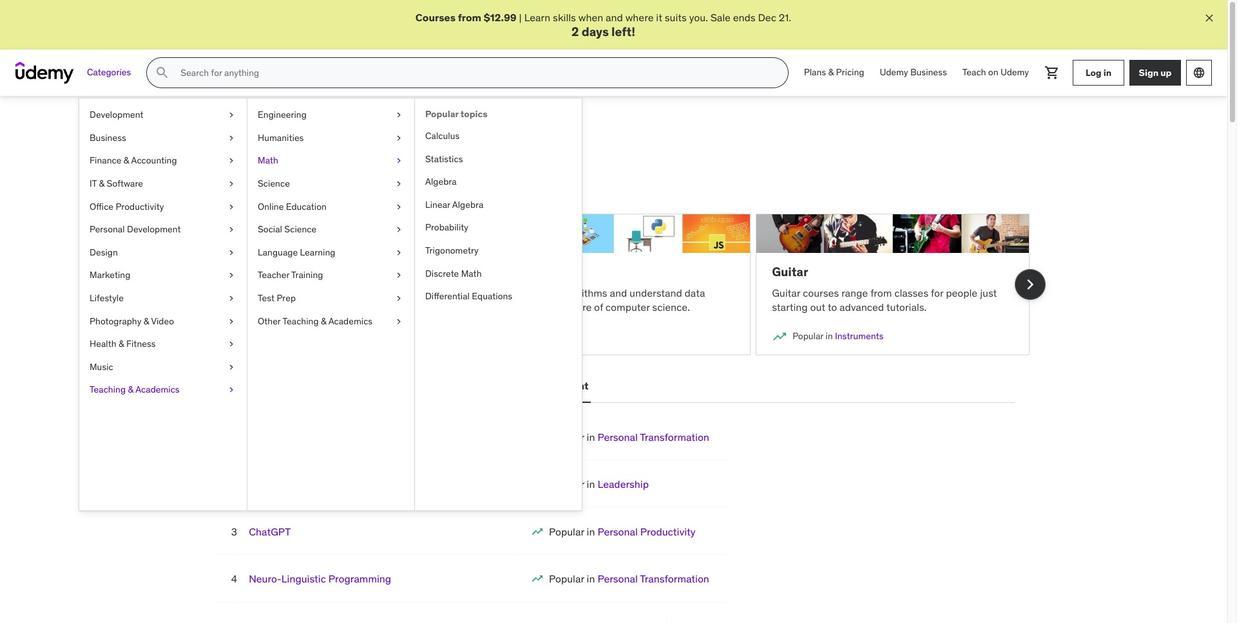 Task type: describe. For each thing, give the bounding box(es) containing it.
2 cell from the top
[[549, 478, 649, 491]]

to left the teach in the left top of the page
[[332, 287, 341, 299]]

submit search image
[[155, 65, 170, 81]]

differential equations
[[425, 291, 512, 302]]

tutorials.
[[886, 301, 927, 314]]

new
[[331, 164, 350, 177]]

online education link
[[247, 196, 414, 219]]

carousel element
[[198, 198, 1046, 371]]

1 transformation from the top
[[640, 431, 709, 444]]

data
[[685, 287, 705, 299]]

training
[[291, 270, 323, 281]]

teacher training
[[258, 270, 323, 281]]

you.
[[689, 11, 708, 24]]

office productivity link
[[79, 196, 247, 219]]

trigonometry
[[425, 245, 479, 256]]

of
[[594, 301, 603, 314]]

popular in leadership
[[549, 478, 649, 491]]

learn inside courses from $12.99 | learn skills when and where it suits you. sale ends dec 21. 2 days left!
[[524, 11, 550, 24]]

education
[[286, 201, 327, 212]]

linear
[[425, 199, 450, 211]]

core
[[571, 301, 592, 314]]

probability
[[425, 222, 469, 233]]

in down popular in leadership
[[587, 526, 595, 539]]

science link
[[247, 173, 414, 196]]

office
[[90, 201, 113, 212]]

popular in personal productivity
[[549, 526, 696, 539]]

personal transformation link for fifth cell from the bottom
[[598, 431, 709, 444]]

skills inside courses from $12.99 | learn skills when and where it suits you. sale ends dec 21. 2 days left!
[[553, 11, 576, 24]]

& for accounting
[[124, 155, 129, 166]]

photography & video
[[90, 315, 174, 327]]

0 vertical spatial science
[[258, 178, 290, 189]]

test prep
[[258, 293, 296, 304]]

$12.99
[[484, 11, 517, 24]]

use statistical probability to teach computers how to learn from data.
[[214, 287, 455, 314]]

popular in instruments
[[793, 331, 884, 342]]

teach on udemy
[[963, 67, 1029, 78]]

algebra link
[[415, 171, 582, 194]]

for
[[931, 287, 944, 299]]

trigonometry link
[[415, 240, 582, 263]]

popular in image for guitar
[[772, 329, 788, 345]]

linear algebra
[[425, 199, 483, 211]]

left!
[[612, 24, 635, 40]]

sign up
[[1139, 67, 1172, 78]]

calculus
[[425, 130, 460, 142]]

teacher training link
[[247, 264, 414, 287]]

finance & accounting
[[90, 155, 177, 166]]

something
[[226, 164, 275, 177]]

1 udemy from the left
[[880, 67, 908, 78]]

health & fitness
[[90, 338, 156, 350]]

machine
[[214, 264, 263, 280]]

other teaching & academics
[[258, 315, 373, 327]]

1 vertical spatial topics
[[365, 127, 412, 147]]

personal for fifth cell from the bottom
[[598, 431, 638, 444]]

from inside courses from $12.99 | learn skills when and where it suits you. sale ends dec 21. 2 days left!
[[458, 11, 481, 24]]

math inside discrete math link
[[461, 268, 482, 279]]

xsmall image for test prep
[[394, 293, 404, 305]]

personal development button
[[475, 371, 591, 402]]

discrete
[[425, 268, 459, 279]]

1 vertical spatial and
[[263, 127, 292, 147]]

xsmall image for math
[[394, 155, 404, 168]]

xsmall image for online education
[[394, 201, 404, 213]]

structures
[[493, 301, 540, 314]]

xsmall image for teacher training
[[394, 270, 404, 282]]

teach on udemy link
[[955, 57, 1037, 88]]

Search for anything text field
[[178, 62, 772, 84]]

health & fitness link
[[79, 333, 247, 356]]

log
[[1086, 67, 1102, 78]]

out
[[810, 301, 826, 314]]

neuro-
[[249, 573, 281, 586]]

computer
[[606, 301, 650, 314]]

popular up something
[[198, 127, 260, 147]]

learn to build algorithms and understand data structures at the core of computer science. link
[[477, 214, 751, 356]]

personal for 2nd cell from the bottom
[[598, 573, 638, 586]]

learning for language learning
[[300, 247, 335, 258]]

personal for third cell from the bottom
[[598, 526, 638, 539]]

xsmall image for personal development
[[226, 224, 236, 236]]

personal development for personal development button
[[478, 380, 589, 393]]

how
[[424, 287, 443, 299]]

neuro-linguistic programming
[[249, 573, 391, 586]]

guitar for guitar courses range from classes for people just starting out to advanced tutorials.
[[772, 287, 800, 299]]

prep
[[277, 293, 296, 304]]

starting
[[772, 301, 808, 314]]

learn for learn something completely new or improve your existing skills
[[198, 164, 224, 177]]

xsmall image for it & software
[[226, 178, 236, 190]]

courses from $12.99 | learn skills when and where it suits you. sale ends dec 21. 2 days left!
[[416, 11, 791, 40]]

choose a language image
[[1193, 66, 1206, 79]]

1 vertical spatial algebra
[[452, 199, 483, 211]]

in left instruments
[[826, 331, 833, 342]]

lifestyle
[[90, 293, 124, 304]]

1 cell from the top
[[549, 431, 709, 444]]

other teaching & academics link
[[247, 310, 414, 333]]

lifestyle link
[[79, 287, 247, 310]]

sale
[[711, 11, 731, 24]]

personal development for personal development link
[[90, 224, 181, 235]]

social science
[[258, 224, 317, 235]]

dec
[[758, 11, 776, 24]]

xsmall image for engineering
[[394, 109, 404, 122]]

academics inside 'link'
[[328, 315, 373, 327]]

xsmall image for marketing
[[226, 270, 236, 282]]

& for academics
[[128, 384, 133, 396]]

2 udemy from the left
[[1001, 67, 1029, 78]]

teach
[[344, 287, 370, 299]]

programming
[[328, 573, 391, 586]]

finance
[[90, 155, 121, 166]]

language learning
[[258, 247, 335, 258]]

photography
[[90, 315, 141, 327]]

3 cell from the top
[[549, 526, 696, 539]]

0 horizontal spatial academics
[[135, 384, 180, 396]]

where
[[625, 11, 654, 24]]

statistics link
[[415, 148, 582, 171]]

xsmall image for lifestyle
[[226, 293, 236, 305]]

xsmall image for design
[[226, 247, 236, 259]]

design
[[90, 247, 118, 258]]

categories button
[[79, 57, 139, 88]]

personal transformation link for 2nd cell from the bottom
[[598, 573, 709, 586]]

xsmall image for teaching & academics
[[226, 384, 236, 397]]

discrete math link
[[415, 263, 582, 286]]

video
[[151, 315, 174, 327]]

teaching & academics
[[90, 384, 180, 396]]

in down other
[[267, 331, 274, 342]]



Task type: locate. For each thing, give the bounding box(es) containing it.
1 vertical spatial science
[[284, 224, 317, 235]]

advanced
[[840, 301, 884, 314]]

courses
[[416, 11, 456, 24]]

1 vertical spatial popular in personal transformation
[[549, 573, 709, 586]]

data.
[[263, 301, 286, 314]]

differential
[[425, 291, 470, 302]]

1 vertical spatial personal development
[[478, 380, 589, 393]]

in inside log in link
[[1104, 67, 1112, 78]]

0 vertical spatial personal development
[[90, 224, 181, 235]]

and
[[606, 11, 623, 24], [263, 127, 292, 147], [610, 287, 627, 299]]

range
[[842, 287, 868, 299]]

sign
[[1139, 67, 1159, 78]]

5 cell from the top
[[549, 620, 709, 624]]

xsmall image for humanities
[[394, 132, 404, 145]]

& right finance
[[124, 155, 129, 166]]

algorithms
[[558, 287, 607, 299]]

xsmall image inside it & software link
[[226, 178, 236, 190]]

popular down other
[[234, 331, 265, 342]]

xsmall image inside test prep 'link'
[[394, 293, 404, 305]]

0 horizontal spatial learn
[[198, 164, 224, 177]]

business inside business link
[[90, 132, 126, 144]]

2 vertical spatial learn
[[493, 287, 519, 299]]

0 horizontal spatial productivity
[[116, 201, 164, 212]]

popular down out
[[793, 331, 824, 342]]

math down humanities
[[258, 155, 278, 166]]

1 horizontal spatial teaching
[[283, 315, 319, 327]]

plans & pricing
[[804, 67, 864, 78]]

topics inside math element
[[461, 108, 488, 120]]

xsmall image for development
[[226, 109, 236, 122]]

teaching down the music
[[90, 384, 126, 396]]

learn right the |
[[524, 11, 550, 24]]

finance & accounting link
[[79, 150, 247, 173]]

4
[[231, 573, 237, 586]]

popular in personal transformation down popular in personal productivity
[[549, 573, 709, 586]]

classes
[[895, 287, 929, 299]]

1 vertical spatial productivity
[[640, 526, 696, 539]]

1 horizontal spatial learn
[[493, 287, 519, 299]]

and inside courses from $12.99 | learn skills when and where it suits you. sale ends dec 21. 2 days left!
[[606, 11, 623, 24]]

0 horizontal spatial personal development
[[90, 224, 181, 235]]

bestselling button
[[213, 371, 273, 402]]

xsmall image inside science link
[[394, 178, 404, 190]]

& right it
[[99, 178, 105, 189]]

humanities link
[[247, 127, 414, 150]]

xsmall image for finance & accounting
[[226, 155, 236, 168]]

teaching
[[283, 315, 319, 327], [90, 384, 126, 396]]

learning down language learning
[[266, 264, 317, 280]]

2 guitar from the top
[[772, 287, 800, 299]]

0 vertical spatial academics
[[328, 315, 373, 327]]

xsmall image for social science
[[394, 224, 404, 236]]

skills up 2
[[553, 11, 576, 24]]

& down music "link" at the bottom of the page
[[128, 384, 133, 396]]

from up advanced
[[870, 287, 892, 299]]

personal transformation link
[[598, 431, 709, 444], [598, 573, 709, 586]]

social
[[258, 224, 282, 235]]

photography & video link
[[79, 310, 247, 333]]

2 horizontal spatial learn
[[524, 11, 550, 24]]

1 horizontal spatial topics
[[461, 108, 488, 120]]

0 vertical spatial popular in personal transformation
[[549, 431, 709, 444]]

from down statistical on the top left of page
[[239, 301, 261, 314]]

probability link
[[415, 217, 582, 240]]

xsmall image inside math link
[[394, 155, 404, 168]]

teaching down prep at the top
[[283, 315, 319, 327]]

guitar inside guitar courses range from classes for people just starting out to advanced tutorials.
[[772, 287, 800, 299]]

from inside use statistical probability to teach computers how to learn from data.
[[239, 301, 261, 314]]

1 horizontal spatial math
[[461, 268, 482, 279]]

linear algebra link
[[415, 194, 582, 217]]

personal inside button
[[478, 380, 521, 393]]

development for personal development link
[[127, 224, 181, 235]]

1 horizontal spatial academics
[[328, 315, 373, 327]]

0 vertical spatial math
[[258, 155, 278, 166]]

science up language learning
[[284, 224, 317, 235]]

udemy right the on
[[1001, 67, 1029, 78]]

log in link
[[1073, 60, 1124, 86]]

& for fitness
[[119, 338, 124, 350]]

personal transformation link up leadership
[[598, 431, 709, 444]]

0 horizontal spatial from
[[239, 301, 261, 314]]

design link
[[79, 241, 247, 264]]

xsmall image inside lifestyle link
[[226, 293, 236, 305]]

understand
[[630, 287, 682, 299]]

0 vertical spatial development
[[90, 109, 143, 121]]

in left the leadership link
[[587, 478, 595, 491]]

2 transformation from the top
[[640, 573, 709, 586]]

2
[[572, 24, 579, 40]]

in right log
[[1104, 67, 1112, 78]]

xsmall image for science
[[394, 178, 404, 190]]

xsmall image inside development link
[[226, 109, 236, 122]]

xsmall image
[[394, 109, 404, 122], [226, 132, 236, 145], [394, 132, 404, 145], [226, 155, 236, 168], [226, 178, 236, 190], [226, 201, 236, 213], [226, 224, 236, 236], [226, 247, 236, 259], [226, 293, 236, 305], [394, 293, 404, 305], [226, 315, 236, 328], [394, 315, 404, 328]]

1 vertical spatial learning
[[266, 264, 317, 280]]

1 guitar from the top
[[772, 264, 808, 280]]

1 horizontal spatial popular in image
[[531, 526, 544, 539]]

on
[[988, 67, 999, 78]]

xsmall image inside the marketing link
[[226, 270, 236, 282]]

xsmall image inside photography & video link
[[226, 315, 236, 328]]

online education
[[258, 201, 327, 212]]

0 vertical spatial productivity
[[116, 201, 164, 212]]

neuro-linguistic programming link
[[249, 573, 391, 586]]

& left video
[[144, 315, 149, 327]]

1 personal transformation link from the top
[[598, 431, 709, 444]]

algebra up the linear
[[425, 176, 457, 188]]

popular up calculus
[[425, 108, 459, 120]]

xsmall image for office productivity
[[226, 201, 236, 213]]

0 vertical spatial topics
[[461, 108, 488, 120]]

engineering link
[[247, 104, 414, 127]]

marketing
[[90, 270, 130, 281]]

discrete math
[[425, 268, 482, 279]]

personal transformation link down personal productivity link
[[598, 573, 709, 586]]

popular up popular in leadership
[[549, 431, 584, 444]]

it
[[90, 178, 97, 189]]

statistics
[[425, 153, 463, 165]]

0 vertical spatial learn
[[524, 11, 550, 24]]

xsmall image inside music "link"
[[226, 361, 236, 374]]

business left teach
[[910, 67, 947, 78]]

learn up 'structures'
[[493, 287, 519, 299]]

learn to build algorithms and understand data structures at the core of computer science.
[[493, 287, 705, 314]]

plans
[[804, 67, 826, 78]]

1 horizontal spatial udemy
[[1001, 67, 1029, 78]]

1 horizontal spatial personal development
[[478, 380, 589, 393]]

popular in personal transformation for fifth cell from the bottom
[[549, 431, 709, 444]]

just
[[980, 287, 997, 299]]

academics down music "link" at the bottom of the page
[[135, 384, 180, 396]]

xsmall image inside health & fitness link
[[226, 338, 236, 351]]

popular inside math element
[[425, 108, 459, 120]]

0 vertical spatial from
[[458, 11, 481, 24]]

0 vertical spatial transformation
[[640, 431, 709, 444]]

differential equations link
[[415, 286, 582, 308]]

xsmall image for language learning
[[394, 247, 404, 259]]

topics
[[461, 108, 488, 120], [365, 127, 412, 147]]

1 horizontal spatial productivity
[[640, 526, 696, 539]]

and inside learn to build algorithms and understand data structures at the core of computer science.
[[610, 287, 627, 299]]

xsmall image for health & fitness
[[226, 338, 236, 351]]

1 horizontal spatial business
[[910, 67, 947, 78]]

in up popular in leadership
[[587, 431, 595, 444]]

xsmall image inside office productivity link
[[226, 201, 236, 213]]

popular in image up popular in icon
[[531, 526, 544, 539]]

popular in
[[234, 331, 274, 342]]

development link
[[79, 104, 247, 127]]

0 vertical spatial and
[[606, 11, 623, 24]]

teaching inside teaching & academics link
[[90, 384, 126, 396]]

popular left leadership
[[549, 478, 584, 491]]

xsmall image inside language learning link
[[394, 247, 404, 259]]

2 vertical spatial development
[[523, 380, 589, 393]]

at
[[542, 301, 551, 314]]

pricing
[[836, 67, 864, 78]]

2 horizontal spatial popular in image
[[772, 329, 788, 345]]

teaching inside other teaching & academics 'link'
[[283, 315, 319, 327]]

& for video
[[144, 315, 149, 327]]

days
[[582, 24, 609, 40]]

popular down popular in leadership
[[549, 526, 584, 539]]

2 personal transformation link from the top
[[598, 573, 709, 586]]

math link
[[247, 150, 414, 173]]

popular in personal transformation for 2nd cell from the bottom
[[549, 573, 709, 586]]

the
[[554, 301, 569, 314]]

to right how
[[445, 287, 455, 299]]

probability
[[281, 287, 330, 299]]

0 horizontal spatial udemy
[[880, 67, 908, 78]]

xsmall image inside design link
[[226, 247, 236, 259]]

0 vertical spatial teaching
[[283, 315, 319, 327]]

guitar for guitar
[[772, 264, 808, 280]]

udemy
[[880, 67, 908, 78], [1001, 67, 1029, 78]]

software
[[107, 178, 143, 189]]

popular in image
[[214, 329, 229, 345], [772, 329, 788, 345], [531, 526, 544, 539]]

test prep link
[[247, 287, 414, 310]]

engineering
[[258, 109, 307, 121]]

business link
[[79, 127, 247, 150]]

1 vertical spatial math
[[461, 268, 482, 279]]

computers
[[372, 287, 422, 299]]

linguistic
[[281, 573, 326, 586]]

fitness
[[126, 338, 156, 350]]

0 vertical spatial guitar
[[772, 264, 808, 280]]

learning inside carousel element
[[266, 264, 317, 280]]

udemy right the pricing
[[880, 67, 908, 78]]

from inside guitar courses range from classes for people just starting out to advanced tutorials.
[[870, 287, 892, 299]]

xsmall image inside other teaching & academics 'link'
[[394, 315, 404, 328]]

& down use statistical probability to teach computers how to learn from data.
[[321, 315, 326, 327]]

and up left!
[[606, 11, 623, 24]]

& for pricing
[[828, 67, 834, 78]]

science up online
[[258, 178, 290, 189]]

0 vertical spatial personal transformation link
[[598, 431, 709, 444]]

learn for learn to build algorithms and understand data structures at the core of computer science.
[[493, 287, 519, 299]]

ends
[[733, 11, 756, 24]]

marketing link
[[79, 264, 247, 287]]

xsmall image inside "online education" link
[[394, 201, 404, 213]]

learn inside learn to build algorithms and understand data structures at the core of computer science.
[[493, 287, 519, 299]]

1 horizontal spatial from
[[458, 11, 481, 24]]

development inside button
[[523, 380, 589, 393]]

popular in personal transformation up the leadership link
[[549, 431, 709, 444]]

next image
[[1020, 274, 1040, 295]]

1 vertical spatial teaching
[[90, 384, 126, 396]]

xsmall image inside personal development link
[[226, 224, 236, 236]]

|
[[519, 11, 522, 24]]

0 horizontal spatial topics
[[365, 127, 412, 147]]

1 vertical spatial academics
[[135, 384, 180, 396]]

and up computer
[[610, 287, 627, 299]]

sign up link
[[1130, 60, 1181, 86]]

xsmall image inside teaching & academics link
[[226, 384, 236, 397]]

&
[[828, 67, 834, 78], [124, 155, 129, 166], [99, 178, 105, 189], [144, 315, 149, 327], [321, 315, 326, 327], [119, 338, 124, 350], [128, 384, 133, 396]]

1 vertical spatial development
[[127, 224, 181, 235]]

learning for machine learning
[[266, 264, 317, 280]]

xsmall image inside engineering link
[[394, 109, 404, 122]]

& for software
[[99, 178, 105, 189]]

math element
[[414, 99, 582, 511]]

skills right existing
[[464, 164, 487, 177]]

xsmall image inside social science link
[[394, 224, 404, 236]]

popular right popular in icon
[[549, 573, 584, 586]]

0 vertical spatial business
[[910, 67, 947, 78]]

guitar courses range from classes for people just starting out to advanced tutorials.
[[772, 287, 997, 314]]

personal development inside button
[[478, 380, 589, 393]]

xsmall image inside teacher training link
[[394, 270, 404, 282]]

popular in image for machine learning
[[214, 329, 229, 345]]

1 popular in personal transformation from the top
[[549, 431, 709, 444]]

to inside learn to build algorithms and understand data structures at the core of computer science.
[[521, 287, 531, 299]]

0 vertical spatial algebra
[[425, 176, 457, 188]]

courses
[[803, 287, 839, 299]]

science
[[258, 178, 290, 189], [284, 224, 317, 235]]

3
[[231, 526, 237, 539]]

1 vertical spatial guitar
[[772, 287, 800, 299]]

learn left something
[[198, 164, 224, 177]]

0 vertical spatial learning
[[300, 247, 335, 258]]

math
[[258, 155, 278, 166], [461, 268, 482, 279]]

1 vertical spatial from
[[870, 287, 892, 299]]

business inside udemy business link
[[910, 67, 947, 78]]

0 horizontal spatial skills
[[464, 164, 487, 177]]

1 vertical spatial business
[[90, 132, 126, 144]]

0 horizontal spatial math
[[258, 155, 278, 166]]

chatgpt link
[[249, 526, 291, 539]]

topics up calculus link
[[461, 108, 488, 120]]

close image
[[1203, 12, 1216, 24]]

21.
[[779, 11, 791, 24]]

suits
[[665, 11, 687, 24]]

personal
[[90, 224, 125, 235], [478, 380, 521, 393], [598, 431, 638, 444], [598, 526, 638, 539], [598, 573, 638, 586]]

it
[[656, 11, 662, 24]]

social science link
[[247, 219, 414, 241]]

plans & pricing link
[[796, 57, 872, 88]]

in right popular in icon
[[587, 573, 595, 586]]

1 horizontal spatial skills
[[553, 11, 576, 24]]

trending
[[295, 127, 362, 147]]

xsmall image for music
[[226, 361, 236, 374]]

2 popular in personal transformation from the top
[[549, 573, 709, 586]]

2 horizontal spatial from
[[870, 287, 892, 299]]

1 vertical spatial skills
[[464, 164, 487, 177]]

popular in image down starting
[[772, 329, 788, 345]]

popular in image
[[531, 573, 544, 586]]

shopping cart with 0 items image
[[1045, 65, 1060, 81]]

popular in personal transformation
[[549, 431, 709, 444], [549, 573, 709, 586]]

business up finance
[[90, 132, 126, 144]]

algebra right the linear
[[452, 199, 483, 211]]

math inside math link
[[258, 155, 278, 166]]

1 vertical spatial learn
[[198, 164, 224, 177]]

development
[[90, 109, 143, 121], [127, 224, 181, 235], [523, 380, 589, 393]]

math up differential equations
[[461, 268, 482, 279]]

it & software
[[90, 178, 143, 189]]

from left $12.99
[[458, 11, 481, 24]]

2 vertical spatial and
[[610, 287, 627, 299]]

xsmall image for business
[[226, 132, 236, 145]]

0 horizontal spatial teaching
[[90, 384, 126, 396]]

udemy image
[[15, 62, 74, 84]]

xsmall image inside business link
[[226, 132, 236, 145]]

xsmall image inside "finance & accounting" link
[[226, 155, 236, 168]]

xsmall image for photography & video
[[226, 315, 236, 328]]

instruments link
[[835, 331, 884, 342]]

0 vertical spatial skills
[[553, 11, 576, 24]]

1 vertical spatial personal transformation link
[[598, 573, 709, 586]]

0 horizontal spatial business
[[90, 132, 126, 144]]

& inside 'link'
[[321, 315, 326, 327]]

academics down use statistical probability to teach computers how to learn from data.
[[328, 315, 373, 327]]

0 horizontal spatial popular in image
[[214, 329, 229, 345]]

language
[[258, 247, 298, 258]]

topics up "improve"
[[365, 127, 412, 147]]

& right plans
[[828, 67, 834, 78]]

learning up training
[[300, 247, 335, 258]]

to right out
[[828, 301, 837, 314]]

from
[[458, 11, 481, 24], [870, 287, 892, 299], [239, 301, 261, 314]]

popular in image down learn
[[214, 329, 229, 345]]

xsmall image
[[226, 109, 236, 122], [394, 155, 404, 168], [394, 178, 404, 190], [394, 201, 404, 213], [394, 224, 404, 236], [394, 247, 404, 259], [226, 270, 236, 282], [394, 270, 404, 282], [226, 338, 236, 351], [226, 361, 236, 374], [226, 384, 236, 397]]

& right health on the bottom
[[119, 338, 124, 350]]

1 vertical spatial transformation
[[640, 573, 709, 586]]

language learning link
[[247, 241, 414, 264]]

xsmall image for other teaching & academics
[[394, 315, 404, 328]]

to inside guitar courses range from classes for people just starting out to advanced tutorials.
[[828, 301, 837, 314]]

4 cell from the top
[[549, 573, 709, 586]]

xsmall image inside humanities 'link'
[[394, 132, 404, 145]]

development for personal development button
[[523, 380, 589, 393]]

2 vertical spatial from
[[239, 301, 261, 314]]

and down the 'engineering'
[[263, 127, 292, 147]]

productivity
[[116, 201, 164, 212], [640, 526, 696, 539]]

cell
[[549, 431, 709, 444], [549, 478, 649, 491], [549, 526, 696, 539], [549, 573, 709, 586], [549, 620, 709, 624]]

to up 'structures'
[[521, 287, 531, 299]]



Task type: vqa. For each thing, say whether or not it's contained in the screenshot.
Leadership
yes



